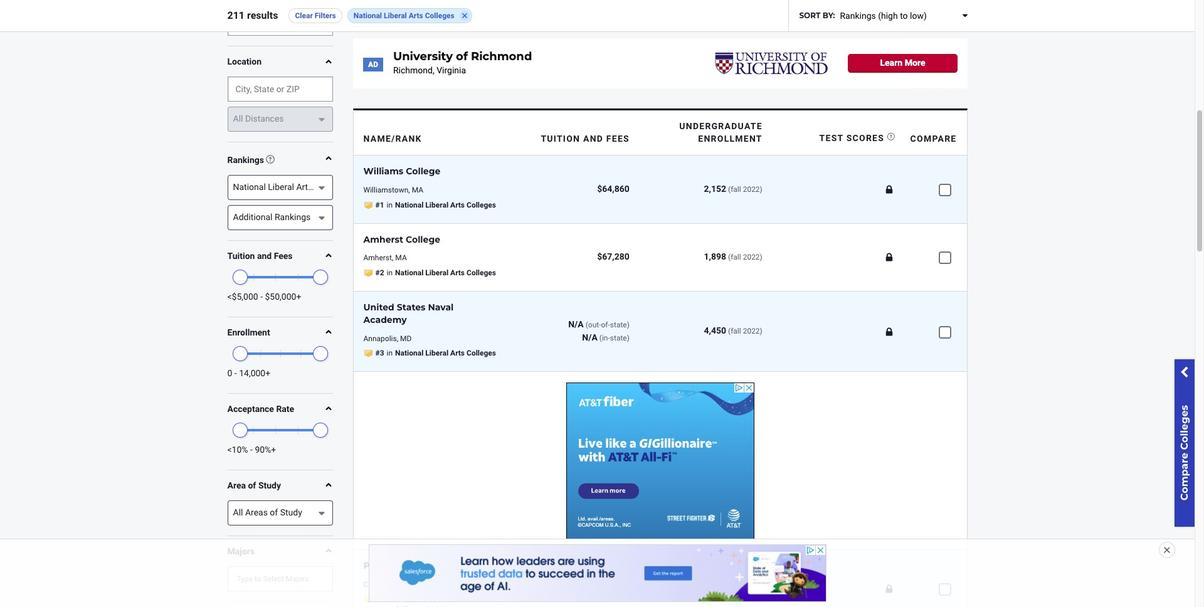 Task type: vqa. For each thing, say whether or not it's contained in the screenshot.
Mint Mobile Unlimited Mint
no



Task type: locate. For each thing, give the bounding box(es) containing it.
- for 0
[[235, 368, 237, 378]]

national liberal arts colleges inside button
[[354, 11, 455, 20]]

in inside williamstown, ma #1 in national liberal arts colleges
[[387, 201, 393, 209]]

ma down amherst college
[[396, 254, 407, 263]]

(fall right 2,152
[[729, 185, 742, 194]]

liberal for williams college
[[426, 201, 449, 209]]

0 vertical spatial tuition and fees
[[541, 133, 630, 143]]

fees up $50,000+ in the top left of the page
[[274, 251, 293, 261]]

rate
[[276, 404, 294, 414]]

n/a left '(out-'
[[569, 319, 584, 329]]

#3
[[376, 349, 384, 358]]

clear filters button
[[289, 8, 342, 23]]

2022) inside 4,450 (fall 2022)
[[743, 327, 763, 336]]

1 vertical spatial none field
[[227, 77, 333, 102]]

#1
[[376, 201, 384, 209]]

advertisement region
[[353, 38, 968, 88], [566, 383, 755, 540], [369, 545, 826, 602]]

1 vertical spatial enrollment
[[227, 327, 270, 337]]

and up $64,860
[[584, 133, 604, 143]]

national down the williamstown,
[[395, 201, 424, 209]]

1 horizontal spatial enrollment
[[699, 133, 763, 143]]

1 vertical spatial college
[[406, 234, 441, 245]]

states
[[397, 302, 426, 313]]

national inside button
[[354, 11, 382, 20]]

(fall inside 2,152 (fall 2022)
[[729, 185, 742, 194]]

naval
[[428, 302, 454, 313]]

liberal inside amherst, ma #2 in national liberal arts colleges
[[426, 269, 449, 277]]

williamstown, ma #1 in national liberal arts colleges
[[364, 186, 496, 209]]

claremont, ca
[[364, 581, 412, 589]]

(fall right 1,791
[[729, 585, 742, 593]]

0 horizontal spatial and
[[257, 251, 272, 261]]

national down md
[[395, 349, 424, 358]]

2 state) from the top
[[610, 334, 630, 342]]

sort by:
[[800, 11, 836, 20]]

compare for compare
[[911, 133, 957, 143]]

<$5,000 - $50,000+
[[227, 292, 301, 302]]

2 2022) from the top
[[743, 253, 763, 262]]

0 horizontal spatial compare
[[911, 133, 957, 143]]

1 vertical spatial and
[[257, 251, 272, 261]]

college for amherst college
[[406, 234, 441, 245]]

national right #2
[[395, 269, 424, 277]]

2,152 (fall 2022)
[[704, 184, 763, 194]]

liberal
[[384, 11, 407, 20], [426, 201, 449, 209], [426, 269, 449, 277], [426, 349, 449, 358], [426, 595, 449, 604]]

college for williams college
[[406, 166, 441, 177]]

<10%
[[227, 445, 248, 455]]

ma inside williamstown, ma #1 in national liberal arts colleges
[[412, 186, 424, 195]]

tuition and fees up $64,860
[[541, 133, 630, 143]]

in inside annapolis, md #3 in national liberal arts colleges
[[387, 349, 393, 358]]

1 vertical spatial fees
[[274, 251, 293, 261]]

arts inside amherst, ma #2 in national liberal arts colleges
[[451, 269, 465, 277]]

state) down of-
[[610, 334, 630, 342]]

(fall for pomona college
[[729, 585, 742, 593]]

annapolis,
[[364, 334, 398, 343]]

enrollment down <$5,000
[[227, 327, 270, 337]]

rankings
[[227, 155, 264, 165]]

college up williamstown, ma #1 in national liberal arts colleges
[[406, 166, 441, 177]]

0 vertical spatial state)
[[610, 321, 630, 329]]

united
[[364, 302, 395, 313]]

City, State or ZIP text field
[[227, 77, 333, 102]]

2022) right 1,898 on the right of page
[[743, 253, 763, 262]]

4 (fall from the top
[[729, 585, 742, 593]]

(out-
[[586, 321, 601, 329]]

compare
[[911, 133, 957, 143], [1179, 453, 1191, 501]]

90%+
[[255, 445, 276, 455]]

-
[[260, 292, 263, 302], [235, 368, 237, 378], [250, 445, 253, 455]]

211
[[227, 10, 245, 22]]

3 2022) from the top
[[743, 327, 763, 336]]

in for united
[[387, 349, 393, 358]]

4 in from the top
[[387, 595, 393, 604]]

0 vertical spatial -
[[260, 292, 263, 302]]

0 vertical spatial ma
[[412, 186, 424, 195]]

2,152
[[704, 184, 727, 194]]

national right filters
[[354, 11, 382, 20]]

<$5,000
[[227, 292, 258, 302]]

liberal inside williamstown, ma #1 in national liberal arts colleges
[[426, 201, 449, 209]]

amherst, ma #2 in national liberal arts colleges
[[364, 254, 496, 277]]

national liberal arts colleges button
[[347, 8, 472, 23]]

compare colleges link
[[1175, 360, 1195, 527]]

n/a
[[569, 319, 584, 329], [583, 332, 598, 342]]

(fall inside 1,791 (fall 2022)
[[729, 585, 742, 593]]

name/rank
[[364, 133, 422, 143]]

2022) inside 2,152 (fall 2022)
[[743, 185, 763, 194]]

(fall inside 1,898 (fall 2022)
[[729, 253, 742, 262]]

(fall
[[729, 185, 742, 194], [729, 253, 742, 262], [729, 327, 742, 336], [729, 585, 742, 593]]

0 vertical spatial compare
[[911, 133, 957, 143]]

1 (fall from the top
[[729, 185, 742, 194]]

sort
[[800, 11, 821, 20]]

tuition
[[541, 133, 581, 143], [227, 251, 255, 261]]

2022) right 2,152
[[743, 185, 763, 194]]

by:
[[823, 11, 836, 20]]

0 vertical spatial national liberal arts colleges
[[354, 11, 455, 20]]

2022) inside 1,898 (fall 2022)
[[743, 253, 763, 262]]

#4
[[376, 595, 384, 604]]

college up the ca at the bottom left of the page
[[405, 561, 439, 572]]

0 - 14,000+
[[227, 368, 271, 378]]

liberal for united states naval academy
[[426, 349, 449, 358]]

1 horizontal spatial fees
[[607, 133, 630, 143]]

1 vertical spatial ma
[[396, 254, 407, 263]]

0 vertical spatial and
[[584, 133, 604, 143]]

2 (fall from the top
[[729, 253, 742, 262]]

2022)
[[743, 185, 763, 194], [743, 253, 763, 262], [743, 327, 763, 336], [743, 585, 763, 593]]

2 horizontal spatial -
[[260, 292, 263, 302]]

1 horizontal spatial and
[[584, 133, 604, 143]]

college
[[406, 166, 441, 177], [406, 234, 441, 245], [405, 561, 439, 572]]

3 (fall from the top
[[729, 327, 742, 336]]

1 horizontal spatial compare
[[1179, 453, 1191, 501]]

(fall for united states naval academy
[[729, 327, 742, 336]]

- right <$5,000
[[260, 292, 263, 302]]

ma inside amherst, ma #2 in national liberal arts colleges
[[396, 254, 407, 263]]

4,450 (fall 2022)
[[704, 326, 763, 336]]

national
[[354, 11, 382, 20], [395, 201, 424, 209], [395, 269, 424, 277], [395, 349, 424, 358], [395, 595, 424, 604]]

2 vertical spatial -
[[250, 445, 253, 455]]

national for amherst
[[395, 269, 424, 277]]

and
[[584, 133, 604, 143], [257, 251, 272, 261]]

0 vertical spatial fees
[[607, 133, 630, 143]]

$50,000+
[[265, 292, 301, 302]]

colleges
[[425, 11, 455, 20], [467, 201, 496, 209], [467, 269, 496, 277], [467, 349, 496, 358], [1179, 406, 1191, 450], [395, 605, 425, 607]]

- right <10%
[[250, 445, 253, 455]]

arts
[[409, 11, 423, 20], [451, 201, 465, 209], [451, 269, 465, 277], [451, 349, 465, 358], [451, 595, 465, 604]]

211 results
[[227, 10, 278, 22]]

tuition and fees
[[541, 133, 630, 143], [227, 251, 293, 261]]

national inside williamstown, ma #1 in national liberal arts colleges
[[395, 201, 424, 209]]

0 vertical spatial tuition
[[541, 133, 581, 143]]

1 horizontal spatial ma
[[412, 186, 424, 195]]

2022) for williams college
[[743, 185, 763, 194]]

enrollment down undergraduate
[[699, 133, 763, 143]]

and up <$5,000 - $50,000+
[[257, 251, 272, 261]]

arts for united states naval academy
[[451, 349, 465, 358]]

1 none field from the top
[[227, 11, 333, 36]]

arts inside annapolis, md #3 in national liberal arts colleges
[[451, 349, 465, 358]]

in
[[387, 201, 393, 209], [387, 269, 393, 277], [387, 349, 393, 358], [387, 595, 393, 604]]

academy
[[364, 314, 407, 326]]

in right #1 on the left of the page
[[387, 201, 393, 209]]

0 vertical spatial enrollment
[[699, 133, 763, 143]]

2 vertical spatial college
[[405, 561, 439, 572]]

0 horizontal spatial ma
[[396, 254, 407, 263]]

1 horizontal spatial -
[[250, 445, 253, 455]]

in right #2
[[387, 269, 393, 277]]

state)
[[610, 321, 630, 329], [610, 334, 630, 342]]

(fall for amherst college
[[729, 253, 742, 262]]

in right #4
[[387, 595, 393, 604]]

n/a down '(out-'
[[583, 332, 598, 342]]

0 horizontal spatial enrollment
[[227, 327, 270, 337]]

in right #3
[[387, 349, 393, 358]]

amherst
[[364, 234, 404, 245]]

1 vertical spatial compare
[[1179, 453, 1191, 501]]

ma
[[412, 186, 424, 195], [396, 254, 407, 263]]

tuition and fees up <$5,000 - $50,000+
[[227, 251, 293, 261]]

college up amherst, ma #2 in national liberal arts colleges
[[406, 234, 441, 245]]

$67,280
[[598, 252, 630, 262]]

location
[[227, 56, 262, 66]]

ma for williams
[[412, 186, 424, 195]]

(in-
[[600, 334, 610, 342]]

2022) inside 1,791 (fall 2022)
[[743, 585, 763, 593]]

national for united
[[395, 349, 424, 358]]

0 horizontal spatial tuition and fees
[[227, 251, 293, 261]]

14,000+
[[239, 368, 271, 378]]

none field school name
[[227, 11, 333, 36]]

0 vertical spatial none field
[[227, 11, 333, 36]]

1 in from the top
[[387, 201, 393, 209]]

2022) right 1,791
[[743, 585, 763, 593]]

(fall right 1,898 on the right of page
[[729, 253, 742, 262]]

2022) right 4,450
[[743, 327, 763, 336]]

college for pomona college
[[405, 561, 439, 572]]

fees
[[607, 133, 630, 143], [274, 251, 293, 261]]

1 vertical spatial state)
[[610, 334, 630, 342]]

(fall for williams college
[[729, 185, 742, 194]]

None field
[[227, 11, 333, 36], [227, 77, 333, 102]]

liberal inside annapolis, md #3 in national liberal arts colleges
[[426, 349, 449, 358]]

colleges inside amherst, ma #2 in national liberal arts colleges
[[467, 269, 496, 277]]

(fall inside 4,450 (fall 2022)
[[729, 327, 742, 336]]

2 in from the top
[[387, 269, 393, 277]]

2022) for pomona college
[[743, 585, 763, 593]]

fees up $64,860
[[607, 133, 630, 143]]

of-
[[601, 321, 610, 329]]

in inside amherst, ma #2 in national liberal arts colleges
[[387, 269, 393, 277]]

enrollment
[[699, 133, 763, 143], [227, 327, 270, 337]]

majors
[[227, 546, 255, 556]]

national down the ca at the bottom left of the page
[[395, 595, 424, 604]]

state) up (in-
[[610, 321, 630, 329]]

arts inside williamstown, ma #1 in national liberal arts colleges
[[451, 201, 465, 209]]

pomona
[[364, 561, 402, 572]]

1 vertical spatial -
[[235, 368, 237, 378]]

ma for amherst
[[396, 254, 407, 263]]

(fall right 4,450
[[729, 327, 742, 336]]

0 horizontal spatial -
[[235, 368, 237, 378]]

0 vertical spatial college
[[406, 166, 441, 177]]

national inside annapolis, md #3 in national liberal arts colleges
[[395, 349, 424, 358]]

1 2022) from the top
[[743, 185, 763, 194]]

ma down williams college
[[412, 186, 424, 195]]

1 horizontal spatial tuition
[[541, 133, 581, 143]]

3 in from the top
[[387, 349, 393, 358]]

liberal for amherst college
[[426, 269, 449, 277]]

national liberal arts colleges
[[354, 11, 455, 20], [395, 595, 465, 607]]

- right 0
[[235, 368, 237, 378]]

4 2022) from the top
[[743, 585, 763, 593]]

2 none field from the top
[[227, 77, 333, 102]]

national inside amherst, ma #2 in national liberal arts colleges
[[395, 269, 424, 277]]

0 horizontal spatial tuition
[[227, 251, 255, 261]]



Task type: describe. For each thing, give the bounding box(es) containing it.
filters
[[315, 11, 336, 20]]

williams college
[[364, 166, 441, 177]]

test
[[820, 132, 844, 143]]

annapolis, md #3 in national liberal arts colleges
[[364, 334, 496, 358]]

study
[[258, 481, 281, 491]]

1 state) from the top
[[610, 321, 630, 329]]

1,791
[[704, 583, 727, 593]]

#2
[[376, 269, 384, 277]]

0
[[227, 368, 232, 378]]

acceptance
[[227, 404, 274, 414]]

arts inside button
[[409, 11, 423, 20]]

- for <$5,000
[[260, 292, 263, 302]]

2 vertical spatial advertisement region
[[369, 545, 826, 602]]

compare colleges
[[1179, 406, 1191, 501]]

colleges inside button
[[425, 11, 455, 20]]

pomona college
[[364, 561, 439, 572]]

liberal inside button
[[384, 11, 407, 20]]

0 vertical spatial advertisement region
[[353, 38, 968, 88]]

test scores
[[820, 132, 885, 143]]

undergraduate
[[680, 121, 763, 131]]

ca
[[402, 581, 412, 589]]

School Name text field
[[227, 11, 333, 36]]

1 vertical spatial advertisement region
[[566, 383, 755, 540]]

of
[[248, 481, 256, 491]]

arts for williams college
[[451, 201, 465, 209]]

2022) for united states naval academy
[[743, 327, 763, 336]]

in for amherst
[[387, 269, 393, 277]]

1 vertical spatial n/a
[[583, 332, 598, 342]]

0 vertical spatial n/a
[[569, 319, 584, 329]]

1 vertical spatial tuition
[[227, 251, 255, 261]]

enrollment inside the undergraduate enrollment
[[699, 133, 763, 143]]

acceptance rate
[[227, 404, 294, 414]]

clear
[[295, 11, 313, 20]]

colleges inside annapolis, md #3 in national liberal arts colleges
[[467, 349, 496, 358]]

in for williams
[[387, 201, 393, 209]]

1 vertical spatial tuition and fees
[[227, 251, 293, 261]]

$62,326
[[598, 584, 630, 594]]

1 vertical spatial national liberal arts colleges
[[395, 595, 465, 607]]

national for williams
[[395, 201, 424, 209]]

- for <10%
[[250, 445, 253, 455]]

amherst,
[[364, 254, 394, 263]]

1 horizontal spatial tuition and fees
[[541, 133, 630, 143]]

n/a (out-of-state) n/a (in-state)
[[569, 319, 630, 342]]

williams
[[364, 166, 404, 177]]

1,898 (fall 2022)
[[704, 252, 763, 262]]

amherst college
[[364, 234, 441, 245]]

md
[[400, 334, 412, 343]]

united states naval academy
[[364, 302, 454, 326]]

4,450
[[704, 326, 727, 336]]

area
[[227, 481, 246, 491]]

$64,860
[[598, 184, 630, 194]]

0 horizontal spatial fees
[[274, 251, 293, 261]]

results
[[247, 10, 278, 22]]

scores
[[847, 132, 885, 143]]

colleges inside williamstown, ma #1 in national liberal arts colleges
[[467, 201, 496, 209]]

#4 in
[[376, 595, 393, 604]]

williamstown,
[[364, 186, 410, 195]]

claremont,
[[364, 581, 400, 589]]

1,898
[[704, 252, 727, 262]]

none field city, state or zip
[[227, 77, 333, 102]]

<10% - 90%+
[[227, 445, 276, 455]]

area of study
[[227, 481, 281, 491]]

1,791 (fall 2022)
[[704, 583, 763, 593]]

compare for compare colleges
[[1179, 453, 1191, 501]]

undergraduate enrollment
[[680, 121, 763, 143]]

clear filters
[[295, 11, 336, 20]]

2022) for amherst college
[[743, 253, 763, 262]]

arts for amherst college
[[451, 269, 465, 277]]



